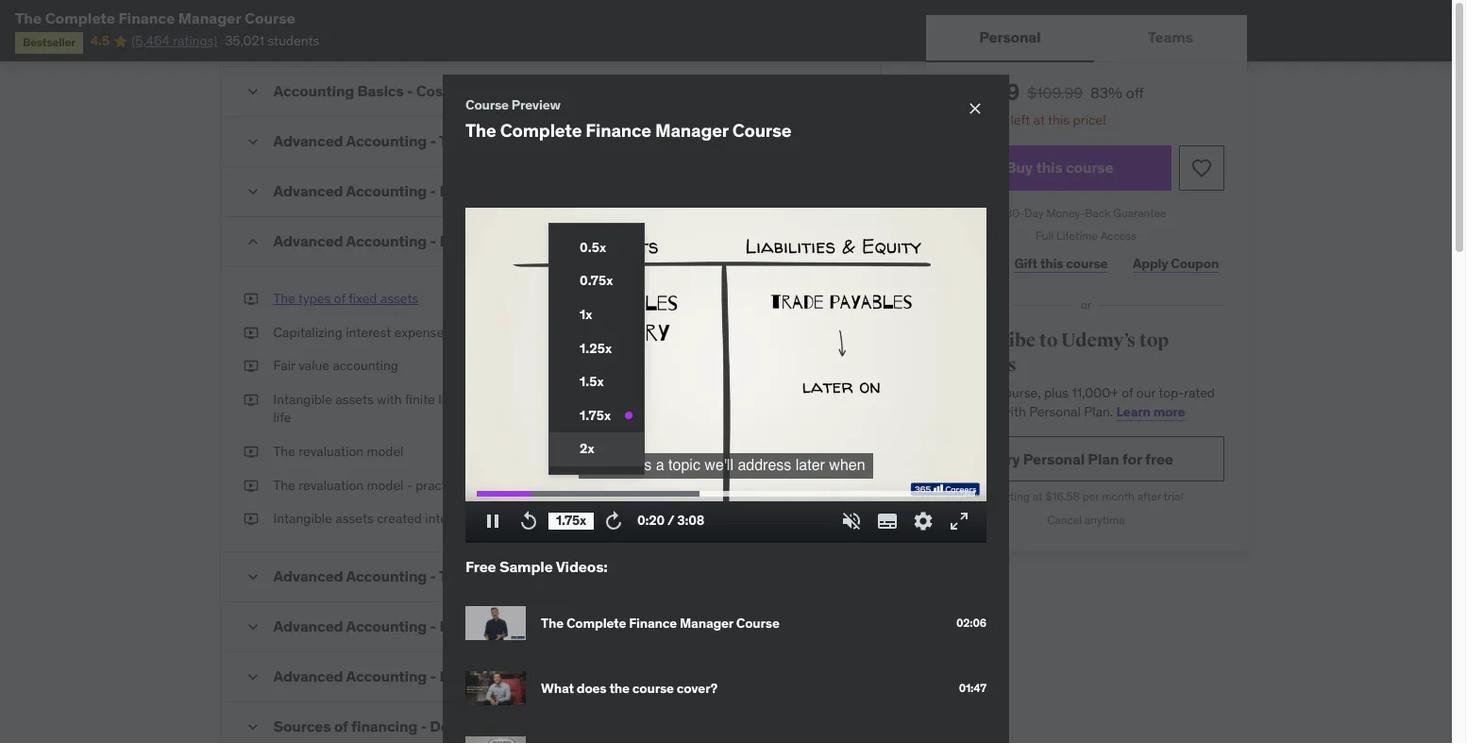 Task type: vqa. For each thing, say whether or not it's contained in the screenshot.
Subcategory Show more button
no



Task type: locate. For each thing, give the bounding box(es) containing it.
this right gift
[[1041, 255, 1064, 272]]

revaluation
[[299, 443, 364, 460], [299, 477, 364, 494]]

settings image
[[912, 510, 935, 533]]

udemy's
[[1061, 329, 1136, 352]]

videos:
[[556, 557, 608, 576]]

0 horizontal spatial preview
[[512, 96, 561, 113]]

0.75x
[[580, 272, 613, 289]]

life
[[438, 391, 456, 408], [273, 409, 291, 426]]

subscribe to udemy's top courses
[[949, 329, 1169, 376]]

this right buy
[[1036, 158, 1063, 177]]

intangible down value
[[273, 391, 332, 408]]

with inside get this course, plus 11,000+ of our top-rated courses, with personal plan.
[[1001, 403, 1026, 420]]

the
[[15, 8, 42, 27], [466, 119, 496, 142], [273, 290, 295, 307], [273, 443, 295, 460], [273, 477, 295, 494], [541, 614, 564, 631]]

0 vertical spatial at
[[1034, 111, 1045, 128]]

subtitles image
[[876, 510, 899, 533]]

the complete finance manager course up what does the course cover?
[[541, 614, 780, 631]]

personal up the $18.99
[[980, 28, 1041, 47]]

vs.
[[459, 391, 475, 408]]

does
[[577, 680, 607, 697]]

1 model from the top
[[367, 443, 404, 460]]

1 vertical spatial complete
[[500, 119, 582, 142]]

of inside button
[[334, 290, 346, 307]]

2 small image from the top
[[243, 132, 262, 151]]

1 vertical spatial 1.75x
[[556, 512, 586, 529]]

0.75x button
[[550, 265, 644, 298]]

we examine liability items.
[[639, 458, 814, 475]]

0 vertical spatial of
[[334, 290, 346, 307]]

xsmall image for the revaluation model
[[243, 443, 258, 461]]

xsmall image
[[243, 290, 258, 308], [243, 391, 258, 409], [243, 510, 258, 529]]

items.
[[773, 458, 814, 475]]

of left our
[[1122, 385, 1134, 402]]

xsmall image
[[243, 324, 258, 342], [243, 357, 258, 376], [243, 443, 258, 461], [243, 477, 258, 495]]

2
[[968, 111, 975, 128]]

3:08
[[675, 512, 702, 529]]

fixed
[[349, 290, 377, 307]]

0 vertical spatial preview
[[512, 96, 561, 113]]

starting at $16.58 per month after trial cancel anytime
[[989, 490, 1184, 527]]

personal down the plus
[[1030, 403, 1081, 420]]

2 small image from the top
[[243, 182, 262, 201]]

with left finite
[[377, 391, 402, 408]]

tab list containing personal
[[926, 15, 1247, 62]]

course right the the
[[633, 680, 674, 697]]

the revaluation model - practical exercise
[[273, 477, 519, 494]]

30-
[[1006, 205, 1025, 220]]

1 vertical spatial revaluation
[[299, 477, 364, 494]]

tab list
[[926, 15, 1247, 62]]

course,
[[998, 385, 1041, 402]]

1 horizontal spatial the complete finance manager course
[[541, 614, 780, 631]]

the inside "course preview the complete finance manager course"
[[466, 119, 496, 142]]

buy this course
[[1006, 158, 1114, 177]]

1 small image from the top
[[243, 32, 262, 51]]

0 vertical spatial life
[[438, 391, 456, 408]]

revaluation for the revaluation model
[[299, 443, 364, 460]]

model up intangible assets created internally
[[367, 477, 404, 494]]

fixed
[[439, 231, 477, 250]]

1 vertical spatial manager
[[655, 119, 729, 142]]

2 xsmall image from the top
[[243, 357, 258, 376]]

subscribe
[[949, 329, 1036, 352]]

internally
[[425, 510, 480, 527]]

back
[[1085, 205, 1111, 220]]

2 model from the top
[[367, 477, 404, 494]]

1 vertical spatial of
[[1122, 385, 1134, 402]]

this down $109.99
[[1048, 111, 1070, 128]]

life down fair
[[273, 409, 291, 426]]

1 vertical spatial course
[[1067, 255, 1108, 272]]

2 vertical spatial manager
[[680, 614, 734, 631]]

3 xsmall image from the top
[[243, 443, 258, 461]]

practical
[[416, 477, 467, 494]]

course down lifetime
[[1067, 255, 1108, 272]]

1 horizontal spatial of
[[1122, 385, 1134, 402]]

/
[[665, 512, 672, 529]]

small image
[[243, 82, 262, 101], [243, 132, 262, 151], [243, 232, 262, 251], [243, 567, 262, 586], [243, 617, 262, 636], [243, 667, 262, 686]]

1 horizontal spatial preview
[[744, 290, 791, 307]]

0 vertical spatial 1.75x
[[580, 407, 611, 424]]

intangible
[[273, 391, 332, 408], [479, 391, 538, 408], [273, 510, 332, 527]]

share button
[[949, 245, 995, 283]]

assets
[[480, 231, 526, 250], [380, 290, 419, 307], [336, 391, 374, 408], [541, 391, 579, 408], [336, 510, 374, 527]]

small image
[[243, 32, 262, 51], [243, 182, 262, 201], [243, 718, 262, 736]]

2 vertical spatial small image
[[243, 718, 262, 736]]

revaluation up the revaluation model - practical exercise
[[299, 443, 364, 460]]

2 vertical spatial personal
[[1024, 449, 1085, 468]]

02:16
[[824, 510, 857, 527]]

complete
[[45, 8, 115, 27], [500, 119, 582, 142], [567, 614, 626, 631]]

(5,464
[[132, 32, 170, 49]]

created
[[377, 510, 422, 527]]

1.75x inside button
[[580, 407, 611, 424]]

after
[[1138, 490, 1162, 504]]

0 horizontal spatial the complete finance manager course
[[15, 8, 295, 27]]

course for gift this course
[[1067, 255, 1108, 272]]

intangible for intangible assets created internally
[[273, 510, 332, 527]]

course up back
[[1066, 158, 1114, 177]]

finite
[[405, 391, 435, 408]]

02:14
[[825, 357, 857, 374]]

revaluation down the revaluation model
[[299, 477, 364, 494]]

this inside button
[[1036, 158, 1063, 177]]

4 small image from the top
[[243, 567, 262, 586]]

or
[[1081, 298, 1092, 312]]

examine
[[662, 458, 720, 475]]

plan
[[1088, 449, 1119, 468]]

model up the revaluation model - practical exercise
[[367, 443, 404, 460]]

1x
[[580, 306, 593, 323]]

of left fixed
[[334, 290, 346, 307]]

1 vertical spatial xsmall image
[[243, 391, 258, 409]]

our
[[1137, 385, 1156, 402]]

0 vertical spatial complete
[[45, 8, 115, 27]]

11,000+
[[1072, 385, 1119, 402]]

manager inside "course preview the complete finance manager course"
[[655, 119, 729, 142]]

0 horizontal spatial life
[[273, 409, 291, 426]]

5 small image from the top
[[243, 617, 262, 636]]

wishlist image
[[1190, 156, 1213, 179]]

1 vertical spatial the complete finance manager course
[[541, 614, 780, 631]]

rated
[[1184, 385, 1215, 402]]

$16.58
[[1046, 490, 1080, 504]]

fair value accounting
[[273, 357, 399, 374]]

1.75x right rewind 5 seconds image
[[556, 512, 586, 529]]

1.75x down 1.5x "button"
[[580, 407, 611, 424]]

the complete finance manager course
[[15, 8, 295, 27], [541, 614, 780, 631]]

1 vertical spatial preview
[[744, 290, 791, 307]]

this up courses,
[[973, 385, 995, 402]]

2 vertical spatial finance
[[629, 614, 677, 631]]

02:00
[[821, 324, 857, 341]]

1 xsmall image from the top
[[243, 324, 258, 342]]

preview inside "course preview the complete finance manager course"
[[512, 96, 561, 113]]

1 vertical spatial small image
[[243, 182, 262, 201]]

personal
[[980, 28, 1041, 47], [1030, 403, 1081, 420], [1024, 449, 1085, 468]]

course inside button
[[1066, 158, 1114, 177]]

personal inside button
[[980, 28, 1041, 47]]

2 vertical spatial xsmall image
[[243, 510, 258, 529]]

revaluation for the revaluation model - practical exercise
[[299, 477, 364, 494]]

0 horizontal spatial of
[[334, 290, 346, 307]]

0 vertical spatial personal
[[980, 28, 1041, 47]]

2 revaluation from the top
[[299, 477, 364, 494]]

the complete finance manager course dialog
[[443, 74, 1010, 743]]

top
[[1140, 329, 1169, 352]]

price!
[[1073, 111, 1106, 128]]

more
[[1154, 403, 1186, 420]]

1.5x
[[580, 373, 604, 390]]

1.75x for 1.75x dropdown button
[[556, 512, 586, 529]]

personal button
[[926, 15, 1095, 60]]

free
[[466, 557, 496, 576]]

gift this course link
[[1010, 245, 1113, 283]]

ratings)
[[173, 32, 217, 49]]

life left vs.
[[438, 391, 456, 408]]

pause image
[[482, 510, 504, 533]]

3 xsmall image from the top
[[243, 510, 258, 529]]

with down course,
[[1001, 403, 1026, 420]]

1.25x button
[[550, 332, 644, 366]]

0 horizontal spatial -
[[407, 477, 413, 494]]

1 vertical spatial at
[[1033, 490, 1043, 504]]

$18.99 $109.99 83% off 2 days left at this price!
[[949, 77, 1144, 128]]

preview
[[512, 96, 561, 113], [744, 290, 791, 307]]

0 vertical spatial the complete finance manager course
[[15, 8, 295, 27]]

unmute image
[[840, 510, 863, 533]]

0 vertical spatial manager
[[178, 8, 241, 27]]

with
[[377, 391, 402, 408], [582, 391, 607, 408], [1001, 403, 1026, 420]]

the complete finance manager course up (5,464
[[15, 8, 295, 27]]

advanced
[[273, 231, 343, 250]]

0:21 / 3:08
[[637, 512, 702, 529]]

1 horizontal spatial with
[[582, 391, 607, 408]]

at
[[1034, 111, 1045, 128], [1033, 490, 1043, 504]]

0 vertical spatial small image
[[243, 32, 262, 51]]

1 vertical spatial finance
[[586, 119, 652, 142]]

- left practical
[[407, 477, 413, 494]]

of inside get this course, plus 11,000+ of our top-rated courses, with personal plan.
[[1122, 385, 1134, 402]]

0 vertical spatial model
[[367, 443, 404, 460]]

2 horizontal spatial with
[[1001, 403, 1026, 420]]

4.5
[[90, 32, 109, 49]]

1 horizontal spatial -
[[430, 231, 436, 250]]

1 revaluation from the top
[[299, 443, 364, 460]]

at right 'left'
[[1034, 111, 1045, 128]]

expenses
[[394, 324, 450, 341]]

•
[[813, 232, 818, 249]]

0 vertical spatial revaluation
[[299, 443, 364, 460]]

fullscreen image
[[948, 510, 971, 533]]

0 vertical spatial course
[[1066, 158, 1114, 177]]

02:06
[[957, 616, 987, 630]]

2 xsmall image from the top
[[243, 391, 258, 409]]

2 vertical spatial complete
[[567, 614, 626, 631]]

lectures
[[764, 232, 810, 249]]

apply
[[1133, 255, 1169, 272]]

1.75x inside dropdown button
[[556, 512, 586, 529]]

0 vertical spatial xsmall image
[[243, 290, 258, 308]]

1 vertical spatial personal
[[1030, 403, 1081, 420]]

4 xsmall image from the top
[[243, 477, 258, 495]]

1 vertical spatial model
[[367, 477, 404, 494]]

types
[[298, 290, 331, 307]]

xsmall image for capitalizing interest expenses
[[243, 324, 258, 342]]

top-
[[1159, 385, 1184, 402]]

$18.99
[[949, 77, 1020, 107]]

2 vertical spatial course
[[633, 680, 674, 697]]

1 vertical spatial -
[[407, 477, 413, 494]]

personal up $16.58 in the right of the page
[[1024, 449, 1085, 468]]

teams
[[1148, 28, 1193, 47]]

course inside dialog
[[633, 680, 674, 697]]

learn more
[[1117, 403, 1186, 420]]

capitalizing interest expenses
[[273, 324, 450, 341]]

with down 1.5x
[[582, 391, 607, 408]]

intangible down the revaluation model
[[273, 510, 332, 527]]

- left fixed
[[430, 231, 436, 250]]

at left $16.58 in the right of the page
[[1033, 490, 1043, 504]]

teams button
[[1095, 15, 1247, 60]]

this inside get this course, plus 11,000+ of our top-rated courses, with personal plan.
[[973, 385, 995, 402]]

xsmall image for the revaluation model - practical exercise
[[243, 477, 258, 495]]

buy
[[1006, 158, 1033, 177]]



Task type: describe. For each thing, give the bounding box(es) containing it.
sample
[[499, 557, 553, 576]]

1 xsmall image from the top
[[243, 290, 258, 308]]

this for buy
[[1036, 158, 1063, 177]]

the types of fixed assets
[[273, 290, 419, 307]]

this inside $18.99 $109.99 83% off 2 days left at this price!
[[1048, 111, 1070, 128]]

the revaluation model
[[273, 443, 404, 460]]

7 lectures • 24min
[[754, 232, 857, 249]]

value
[[299, 357, 330, 374]]

buy this course button
[[949, 145, 1171, 190]]

free
[[1146, 449, 1174, 468]]

0 horizontal spatial with
[[377, 391, 402, 408]]

get this course, plus 11,000+ of our top-rated courses, with personal plan.
[[949, 385, 1215, 420]]

03:08
[[821, 290, 857, 307]]

05:13
[[825, 443, 857, 460]]

2x button
[[550, 433, 644, 466]]

1 vertical spatial life
[[273, 409, 291, 426]]

for
[[1123, 449, 1142, 468]]

intangible right vs.
[[479, 391, 538, 408]]

3 small image from the top
[[243, 718, 262, 736]]

accounting
[[333, 357, 399, 374]]

xsmall image for intangible assets with finite life vs. intangible assets with infinite life
[[243, 391, 258, 409]]

0 vertical spatial finance
[[118, 8, 175, 27]]

left
[[1011, 111, 1031, 128]]

access
[[1101, 229, 1137, 243]]

model for the revaluation model - practical exercise
[[367, 477, 404, 494]]

to
[[1040, 329, 1058, 352]]

intangible assets created internally
[[273, 510, 480, 527]]

the
[[610, 680, 630, 697]]

plus
[[1044, 385, 1069, 402]]

infinite
[[610, 391, 651, 408]]

courses
[[949, 353, 1017, 376]]

month
[[1102, 490, 1135, 504]]

1x button
[[550, 298, 644, 332]]

courses,
[[949, 403, 998, 420]]

1 small image from the top
[[243, 82, 262, 101]]

3 small image from the top
[[243, 232, 262, 251]]

the types of fixed assets button
[[273, 290, 419, 308]]

progress bar slider
[[477, 482, 976, 505]]

starting
[[989, 490, 1030, 504]]

gift
[[1015, 255, 1038, 272]]

(5,464 ratings)
[[132, 32, 217, 49]]

get
[[949, 385, 970, 402]]

we
[[639, 458, 658, 475]]

xsmall image for intangible assets created internally
[[243, 510, 258, 529]]

capitalizing
[[273, 324, 343, 341]]

what does the course cover?
[[541, 680, 718, 697]]

course for buy this course
[[1066, 158, 1114, 177]]

6 small image from the top
[[243, 667, 262, 686]]

the inside the types of fixed assets button
[[273, 290, 295, 307]]

gift this course
[[1015, 255, 1108, 272]]

intangible assets with finite life vs. intangible assets with infinite life
[[273, 391, 651, 426]]

plan.
[[1084, 403, 1114, 420]]

try
[[999, 449, 1020, 468]]

trial
[[1164, 490, 1184, 504]]

share
[[954, 255, 989, 272]]

this for gift
[[1041, 255, 1064, 272]]

lifetime
[[1057, 229, 1098, 243]]

what
[[541, 680, 574, 697]]

days
[[978, 111, 1008, 128]]

personal inside get this course, plus 11,000+ of our top-rated courses, with personal plan.
[[1030, 403, 1081, 420]]

83%
[[1091, 83, 1123, 102]]

at inside $18.99 $109.99 83% off 2 days left at this price!
[[1034, 111, 1045, 128]]

complete inside "course preview the complete finance manager course"
[[500, 119, 582, 142]]

xsmall image for fair value accounting
[[243, 357, 258, 376]]

finance inside "course preview the complete finance manager course"
[[586, 119, 652, 142]]

anytime
[[1085, 513, 1125, 527]]

free sample videos:
[[466, 557, 608, 576]]

model for the revaluation model
[[367, 443, 404, 460]]

close modal image
[[966, 99, 985, 118]]

intangible for intangible assets with finite life vs. intangible assets with infinite life
[[273, 391, 332, 408]]

1 horizontal spatial life
[[438, 391, 456, 408]]

coupon
[[1171, 255, 1219, 272]]

learn
[[1117, 403, 1151, 420]]

the complete finance manager course inside dialog
[[541, 614, 780, 631]]

guarantee
[[1114, 205, 1167, 220]]

35,021
[[225, 32, 264, 49]]

exercise
[[470, 477, 519, 494]]

1.75x menu
[[550, 224, 644, 474]]

at inside starting at $16.58 per month after trial cancel anytime
[[1033, 490, 1043, 504]]

this for get
[[973, 385, 995, 402]]

apply coupon button
[[1128, 245, 1224, 283]]

1.75x button
[[550, 399, 644, 433]]

7
[[754, 232, 761, 249]]

0 vertical spatial -
[[430, 231, 436, 250]]

bestseller
[[23, 35, 75, 49]]

cancel
[[1048, 513, 1082, 527]]

try personal plan for free
[[999, 449, 1174, 468]]

try personal plan for free link
[[949, 437, 1224, 482]]

fair
[[273, 357, 295, 374]]

assets inside button
[[380, 290, 419, 307]]

0:21
[[637, 512, 663, 529]]

forward 5 seconds image
[[603, 510, 625, 533]]

rewind 5 seconds image
[[518, 510, 540, 533]]

day
[[1025, 205, 1044, 220]]

0.5x button
[[550, 231, 644, 265]]

05:19
[[824, 477, 857, 494]]

advanced accounting - fixed assets
[[273, 231, 526, 250]]

1.75x button
[[549, 505, 594, 537]]

2x
[[580, 440, 595, 457]]

1.75x for 1.75x button
[[580, 407, 611, 424]]

35,021 students
[[225, 32, 320, 49]]

0.5x
[[580, 239, 606, 256]]

per
[[1083, 490, 1100, 504]]



